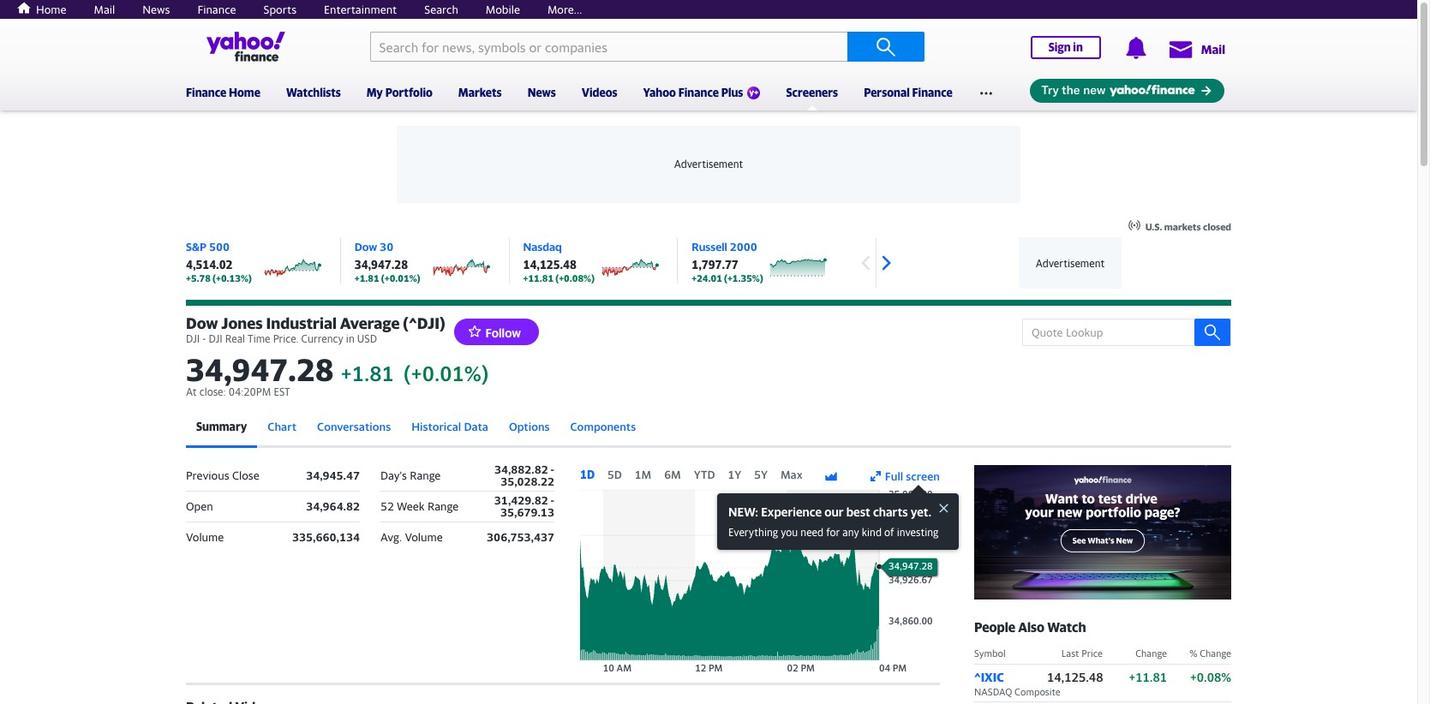 Task type: vqa. For each thing, say whether or not it's contained in the screenshot.
The ^Dji within the ^DJI DOW JONES INDUSTRIAL AVERAGE
no



Task type: describe. For each thing, give the bounding box(es) containing it.
5d
[[608, 468, 622, 482]]

sign in link
[[1030, 36, 1101, 59]]

^ixic nasdaq composite
[[974, 670, 1061, 697]]

finance left plus
[[678, 86, 719, 99]]

conversations
[[317, 420, 391, 434]]

tab list containing summary
[[186, 408, 1231, 448]]

1 vertical spatial home
[[229, 86, 260, 99]]

(+0.13%)
[[212, 273, 252, 284]]

next image
[[873, 250, 899, 276]]

price.
[[273, 333, 299, 345]]

max button
[[781, 468, 803, 482]]

% change
[[1190, 648, 1231, 659]]

advertisement
[[1036, 257, 1105, 270]]

0 vertical spatial news
[[142, 3, 170, 16]]

34,947.28 inside dow 30 34,947.28 +1.81 (+0.01%)
[[355, 258, 408, 272]]

1m
[[635, 468, 651, 482]]

follow button
[[454, 319, 539, 345]]

%
[[1190, 648, 1198, 659]]

04:20pm
[[229, 386, 271, 398]]

in inside dow jones industrial average (^dji) dji - dji real time price. currency in usd
[[346, 333, 355, 345]]

chart
[[268, 420, 297, 434]]

new: experience our best charts yet. everything you need for any kind of investing
[[728, 505, 939, 539]]

watchlists link
[[286, 75, 341, 107]]

composite
[[1015, 686, 1061, 697]]

5y
[[754, 468, 768, 482]]

notifications image
[[1125, 37, 1148, 59]]

previous
[[186, 469, 229, 482]]

1 change from the left
[[1136, 648, 1167, 659]]

chart link
[[257, 408, 307, 448]]

nasdaq
[[523, 240, 562, 254]]

sports link
[[263, 3, 297, 16]]

personal
[[864, 86, 910, 99]]

new:
[[728, 505, 758, 519]]

data
[[464, 420, 488, 434]]

31,429.82
[[494, 494, 548, 507]]

306,753,437
[[487, 531, 554, 544]]

Search for news, symbols or companies text field
[[370, 32, 847, 62]]

ytd
[[694, 468, 715, 482]]

6m
[[664, 468, 681, 482]]

experience
[[761, 505, 822, 519]]

nasdaq 14,125.48 +11.81 (+0.08%)
[[523, 240, 595, 284]]

u.s.
[[1146, 221, 1162, 232]]

components
[[570, 420, 636, 434]]

personal finance link
[[864, 75, 953, 107]]

- inside dow jones industrial average (^dji) dji - dji real time price. currency in usd
[[203, 333, 206, 345]]

symbol
[[974, 648, 1006, 659]]

kind
[[862, 526, 882, 539]]

russell 2000 link
[[692, 240, 757, 254]]

u.s. markets closed
[[1146, 221, 1231, 232]]

0 horizontal spatial home
[[36, 3, 66, 16]]

markets link
[[458, 75, 502, 107]]

1 horizontal spatial news
[[528, 86, 556, 99]]

price
[[1082, 648, 1103, 659]]

chart type image
[[824, 469, 838, 483]]

jones
[[221, 315, 263, 333]]

historical data
[[411, 420, 488, 434]]

full screen link
[[871, 468, 940, 483]]

historical
[[411, 420, 461, 434]]

2 dji from the left
[[209, 333, 223, 345]]

full screen
[[885, 469, 940, 483]]

35,679.13
[[500, 506, 554, 519]]

finance right personal
[[912, 86, 953, 99]]

options
[[509, 420, 550, 434]]

52 week range
[[380, 500, 459, 513]]

(+0.01%) inside dow 30 34,947.28 +1.81 (+0.01%)
[[381, 273, 420, 284]]

1,797.77
[[692, 258, 739, 272]]

usd
[[357, 333, 377, 345]]

people also watch section
[[974, 465, 1231, 704]]

previous image
[[853, 250, 878, 276]]

my
[[367, 86, 383, 99]]

mobile link
[[486, 3, 520, 16]]

s&p 500 4,514.02 +5.78 (+0.13%)
[[186, 240, 252, 284]]

1 vertical spatial range
[[428, 500, 459, 513]]

1y button
[[728, 468, 741, 482]]

need
[[801, 526, 824, 539]]

(+0.01%) at close:  04:20pm est
[[186, 362, 489, 398]]

screeners link
[[786, 75, 838, 111]]

last
[[1061, 648, 1079, 659]]

of
[[884, 526, 894, 539]]

34,882.82
[[494, 463, 548, 476]]

34,947.28 +1.81
[[186, 351, 394, 388]]

finance left sports link
[[197, 3, 236, 16]]

+24.01
[[692, 273, 722, 284]]

14,125.48 inside nasdaq 14,125.48 +11.81 (+0.08%)
[[523, 258, 577, 272]]

0 vertical spatial search image
[[875, 36, 896, 57]]

industrial
[[266, 315, 337, 333]]

finance home
[[186, 86, 260, 99]]



Task type: locate. For each thing, give the bounding box(es) containing it.
day's
[[380, 469, 407, 482]]

videos
[[582, 86, 618, 99]]

real
[[225, 333, 245, 345]]

average
[[340, 315, 400, 333]]

portfolio
[[385, 86, 433, 99]]

14,125.48 inside people also watch 'section'
[[1047, 670, 1103, 685]]

close
[[232, 469, 259, 482]]

dow 30 34,947.28 +1.81 (+0.01%)
[[355, 240, 420, 284]]

max
[[781, 468, 803, 482]]

0 horizontal spatial in
[[346, 333, 355, 345]]

0 vertical spatial tab list
[[186, 408, 1231, 448]]

avg. volume
[[380, 531, 443, 544]]

- inside 31,429.82 - 35,679.13
[[551, 494, 554, 507]]

0 horizontal spatial news
[[142, 3, 170, 16]]

0 horizontal spatial 34,947.28
[[186, 351, 334, 388]]

1 horizontal spatial +11.81
[[1129, 670, 1167, 685]]

1 vertical spatial news
[[528, 86, 556, 99]]

+1.81 inside dow 30 34,947.28 +1.81 (+0.01%)
[[355, 273, 379, 284]]

0 vertical spatial in
[[1073, 40, 1083, 54]]

dow jones industrial average (^dji) dji - dji real time price. currency in usd
[[186, 315, 445, 345]]

want to test drive your new portfolio page? image
[[974, 465, 1231, 600]]

more... link
[[548, 3, 582, 16]]

1 horizontal spatial dji
[[209, 333, 223, 345]]

1 vertical spatial dow
[[186, 315, 218, 333]]

news link
[[142, 3, 170, 16], [528, 75, 556, 107]]

0 vertical spatial 14,125.48
[[523, 258, 577, 272]]

dow 30 link
[[355, 240, 394, 254]]

1 horizontal spatial 34,947.28
[[355, 258, 408, 272]]

- right 31,429.82
[[551, 494, 554, 507]]

dow left 30
[[355, 240, 377, 254]]

conversations link
[[307, 408, 401, 448]]

news link left the videos link in the top left of the page
[[528, 75, 556, 107]]

1 dji from the left
[[186, 333, 200, 345]]

1 vertical spatial tab list
[[580, 468, 811, 482]]

volume down 52 week range
[[405, 531, 443, 544]]

russell 2000 1,797.77 +24.01 (+1.35%)
[[692, 240, 763, 284]]

2000
[[730, 240, 757, 254]]

home
[[36, 3, 66, 16], [229, 86, 260, 99]]

31,429.82 - 35,679.13
[[494, 494, 554, 519]]

news
[[142, 3, 170, 16], [528, 86, 556, 99]]

0 horizontal spatial change
[[1136, 648, 1167, 659]]

search image
[[875, 36, 896, 57], [1204, 324, 1221, 341]]

my portfolio link
[[367, 75, 433, 107]]

news left finance link
[[142, 3, 170, 16]]

Quote Lookup text field
[[1022, 319, 1231, 346]]

1 horizontal spatial dow
[[355, 240, 377, 254]]

ytd button
[[694, 468, 715, 482]]

mail right home link
[[94, 3, 115, 16]]

0 vertical spatial dow
[[355, 240, 377, 254]]

0 horizontal spatial +11.81
[[523, 273, 554, 284]]

volume
[[186, 531, 224, 544], [405, 531, 443, 544]]

(+0.01%) down 30
[[381, 273, 420, 284]]

mail right notifications icon
[[1201, 42, 1225, 57]]

1 horizontal spatial in
[[1073, 40, 1083, 54]]

screen
[[906, 469, 940, 483]]

1m button
[[635, 468, 651, 482]]

markets
[[1164, 221, 1201, 232]]

34,947.28 down the time
[[186, 351, 334, 388]]

1 volume from the left
[[186, 531, 224, 544]]

try the new yahoo finance image
[[1030, 79, 1225, 103]]

closed
[[1203, 221, 1231, 232]]

+1.81 down usd
[[341, 362, 394, 386]]

russell
[[692, 240, 727, 254]]

1 vertical spatial news link
[[528, 75, 556, 107]]

5d button
[[608, 468, 622, 482]]

(+0.01%) inside (+0.01%) at close:  04:20pm est
[[404, 362, 489, 386]]

1 vertical spatial mail
[[1201, 42, 1225, 57]]

500
[[209, 240, 230, 254]]

full
[[885, 469, 903, 483]]

week
[[397, 500, 425, 513]]

close image
[[936, 500, 951, 516]]

1d
[[580, 468, 595, 482]]

(+0.01%) up historical data
[[404, 362, 489, 386]]

tab list containing 1d
[[580, 468, 811, 482]]

everything
[[728, 526, 778, 539]]

1 horizontal spatial 14,125.48
[[1047, 670, 1103, 685]]

1 vertical spatial 14,125.48
[[1047, 670, 1103, 685]]

- for day's range
[[551, 463, 554, 476]]

- right the 34,882.82
[[551, 463, 554, 476]]

+11.81 inside people also watch 'section'
[[1129, 670, 1167, 685]]

0 horizontal spatial dow
[[186, 315, 218, 333]]

dow for jones
[[186, 315, 218, 333]]

(+1.35%)
[[724, 273, 763, 284]]

1 horizontal spatial change
[[1200, 648, 1231, 659]]

dow inside dow jones industrial average (^dji) dji - dji real time price. currency in usd
[[186, 315, 218, 333]]

1 horizontal spatial search image
[[1204, 324, 1221, 341]]

0 vertical spatial 34,947.28
[[355, 258, 408, 272]]

+11.81 inside nasdaq 14,125.48 +11.81 (+0.08%)
[[523, 273, 554, 284]]

1 vertical spatial in
[[346, 333, 355, 345]]

close:
[[199, 386, 226, 398]]

sign
[[1048, 40, 1070, 54]]

1 vertical spatial search image
[[1204, 324, 1221, 341]]

1d button
[[580, 468, 595, 482]]

1 horizontal spatial mail link
[[1168, 33, 1225, 64]]

0 vertical spatial news link
[[142, 3, 170, 16]]

0 vertical spatial mail
[[94, 3, 115, 16]]

yahoo finance plus link
[[643, 75, 761, 111]]

finance down finance link
[[186, 86, 226, 99]]

change right %
[[1200, 648, 1231, 659]]

historical data link
[[401, 408, 499, 448]]

search link
[[424, 3, 458, 16]]

0 horizontal spatial news link
[[142, 3, 170, 16]]

- left real
[[203, 333, 206, 345]]

6m button
[[664, 468, 681, 482]]

videos link
[[582, 75, 618, 107]]

dow inside dow 30 34,947.28 +1.81 (+0.01%)
[[355, 240, 377, 254]]

range right week at the left bottom of page
[[428, 500, 459, 513]]

day's range
[[380, 469, 441, 482]]

yahoo finance plus
[[643, 86, 743, 99]]

+1.81 inside 34,947.28 +1.81
[[341, 362, 394, 386]]

dow left real
[[186, 315, 218, 333]]

0 vertical spatial home
[[36, 3, 66, 16]]

0 vertical spatial range
[[410, 469, 441, 482]]

plus
[[721, 86, 743, 99]]

0 vertical spatial mail link
[[94, 3, 115, 16]]

mail
[[94, 3, 115, 16], [1201, 42, 1225, 57]]

14,125.48 down nasdaq
[[523, 258, 577, 272]]

14,125.48
[[523, 258, 577, 272], [1047, 670, 1103, 685]]

2 change from the left
[[1200, 648, 1231, 659]]

0 horizontal spatial search image
[[875, 36, 896, 57]]

0 vertical spatial +11.81
[[523, 273, 554, 284]]

avg.
[[380, 531, 402, 544]]

34,882.82 - 35,028.22
[[494, 463, 554, 488]]

1 horizontal spatial volume
[[405, 531, 443, 544]]

finance home link
[[186, 75, 260, 107]]

30
[[380, 240, 394, 254]]

0 vertical spatial -
[[203, 333, 206, 345]]

+11.81 left +0.08%
[[1129, 670, 1167, 685]]

34,947.28 down 30
[[355, 258, 408, 272]]

yahoo
[[643, 86, 676, 99]]

dow
[[355, 240, 377, 254], [186, 315, 218, 333]]

s&p 500 link
[[186, 240, 230, 254]]

0 horizontal spatial dji
[[186, 333, 200, 345]]

nasdaq
[[974, 686, 1012, 697]]

follow
[[486, 326, 521, 340]]

14,125.48 down the last
[[1047, 670, 1103, 685]]

tab list
[[186, 408, 1231, 448], [580, 468, 811, 482]]

more...
[[548, 3, 582, 16]]

- for 52 week range
[[551, 494, 554, 507]]

0 horizontal spatial mail
[[94, 3, 115, 16]]

my portfolio
[[367, 86, 433, 99]]

entertainment
[[324, 3, 397, 16]]

1 horizontal spatial mail
[[1201, 42, 1225, 57]]

- inside 34,882.82 - 35,028.22
[[551, 463, 554, 476]]

1 vertical spatial -
[[551, 463, 554, 476]]

(^dji)
[[403, 315, 445, 333]]

1 vertical spatial +1.81
[[341, 362, 394, 386]]

yet.
[[911, 505, 932, 519]]

+11.81 down nasdaq link
[[523, 273, 554, 284]]

options link
[[499, 408, 560, 448]]

dow for 30
[[355, 240, 377, 254]]

1 vertical spatial +11.81
[[1129, 670, 1167, 685]]

mail link right home link
[[94, 3, 115, 16]]

previous close
[[186, 469, 259, 482]]

time
[[248, 333, 270, 345]]

0 vertical spatial (+0.01%)
[[381, 273, 420, 284]]

dji
[[186, 333, 200, 345], [209, 333, 223, 345]]

1 vertical spatial (+0.01%)
[[404, 362, 489, 386]]

mail link right notifications icon
[[1168, 33, 1225, 64]]

in left usd
[[346, 333, 355, 345]]

0 vertical spatial +1.81
[[355, 273, 379, 284]]

news link left finance link
[[142, 3, 170, 16]]

volume down open
[[186, 531, 224, 544]]

premium yahoo finance logo image
[[748, 86, 761, 99]]

any
[[843, 526, 859, 539]]

search
[[424, 3, 458, 16]]

mobile
[[486, 3, 520, 16]]

2 volume from the left
[[405, 531, 443, 544]]

(+0.08%)
[[555, 273, 595, 284]]

summary
[[196, 420, 247, 434]]

4,514.02
[[186, 258, 233, 272]]

0 horizontal spatial 14,125.48
[[523, 258, 577, 272]]

news left videos
[[528, 86, 556, 99]]

our
[[825, 505, 844, 519]]

range right day's
[[410, 469, 441, 482]]

+1.81 down dow 30 link
[[355, 273, 379, 284]]

0 horizontal spatial mail link
[[94, 3, 115, 16]]

5y button
[[754, 468, 768, 482]]

2 vertical spatial -
[[551, 494, 554, 507]]

in right sign
[[1073, 40, 1083, 54]]

+11.81
[[523, 273, 554, 284], [1129, 670, 1167, 685]]

1 horizontal spatial home
[[229, 86, 260, 99]]

change left %
[[1136, 648, 1167, 659]]

trendarea chart of ^dji image
[[580, 490, 940, 674]]

+5.78
[[186, 273, 211, 284]]

1 vertical spatial mail link
[[1168, 33, 1225, 64]]

0 horizontal spatial volume
[[186, 531, 224, 544]]

1 vertical spatial 34,947.28
[[186, 351, 334, 388]]

34,945.47
[[306, 469, 360, 482]]

+0.08%
[[1190, 670, 1231, 685]]

1 horizontal spatial news link
[[528, 75, 556, 107]]



